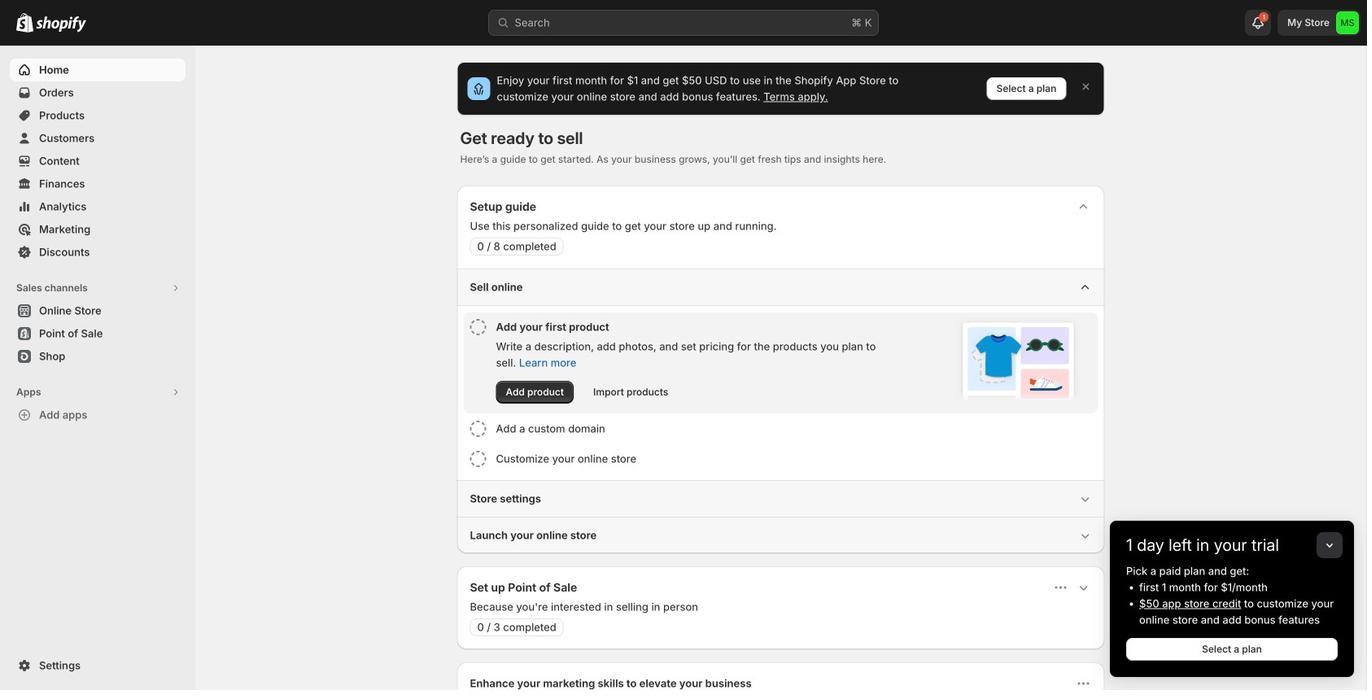 Task type: describe. For each thing, give the bounding box(es) containing it.
mark add your first product as done image
[[470, 319, 486, 335]]

shopify image
[[16, 13, 33, 32]]

sell online group
[[457, 269, 1105, 480]]

add a custom domain group
[[464, 414, 1099, 444]]

guide categories group
[[457, 269, 1105, 554]]

shopify image
[[36, 16, 86, 32]]

my store image
[[1337, 11, 1360, 34]]

customize your online store group
[[464, 444, 1099, 474]]

setup guide region
[[457, 186, 1105, 554]]



Task type: vqa. For each thing, say whether or not it's contained in the screenshot.
guide categories group
yes



Task type: locate. For each thing, give the bounding box(es) containing it.
mark add a custom domain as done image
[[470, 421, 486, 437]]

mark customize your online store as done image
[[470, 451, 486, 467]]

add your first product group
[[464, 313, 1099, 414]]



